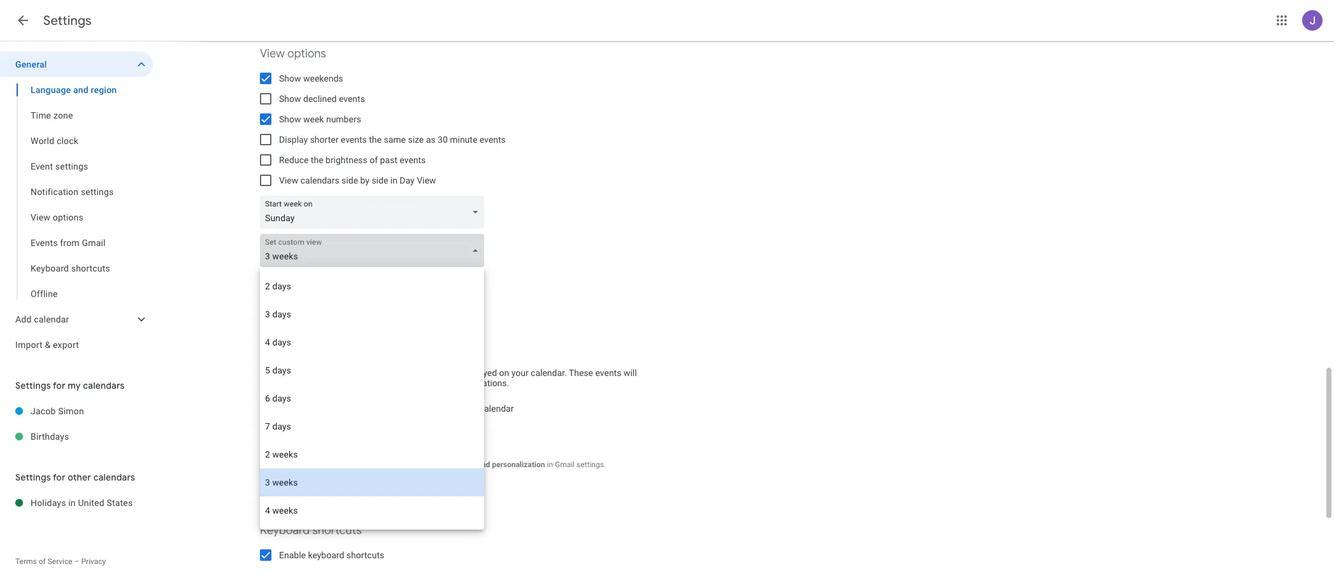 Task type: vqa. For each thing, say whether or not it's contained in the screenshot.
bottommost my
yes



Task type: locate. For each thing, give the bounding box(es) containing it.
1 side from the left
[[342, 175, 358, 185]]

event
[[31, 161, 53, 171]]

settings right go back icon
[[43, 13, 92, 29]]

0 horizontal spatial view options
[[31, 212, 83, 222]]

0 vertical spatial settings
[[43, 13, 92, 29]]

0 horizontal spatial the
[[311, 155, 324, 165]]

1 vertical spatial you
[[349, 460, 361, 469]]

0 horizontal spatial by
[[360, 175, 370, 185]]

0 vertical spatial shortcuts
[[71, 263, 110, 273]]

the left same
[[369, 134, 382, 145]]

2 horizontal spatial and
[[478, 460, 490, 469]]

side
[[342, 175, 358, 185], [372, 175, 388, 185]]

0 vertical spatial view options
[[260, 47, 326, 61]]

of right track
[[339, 378, 347, 388]]

events left will
[[596, 368, 622, 378]]

on right turn
[[414, 460, 422, 469]]

events from gmail gmail can automatically create events that can be displayed on your calendar. these events will help you keep track of things like flights and other reservations.
[[260, 349, 637, 388]]

1 horizontal spatial of
[[339, 378, 347, 388]]

my
[[68, 380, 81, 391], [466, 403, 478, 414]]

view down notification
[[31, 212, 50, 222]]

holidays in united states tree item
[[0, 490, 153, 516]]

for for other
[[53, 472, 66, 483]]

shortcuts right keyboard
[[347, 550, 384, 560]]

events right get
[[283, 460, 306, 469]]

automatically down things
[[332, 403, 385, 414]]

language and region
[[31, 85, 117, 95]]

language
[[31, 85, 71, 95]]

offline
[[31, 289, 58, 299]]

in inside to get events from gmail, you must also turn on smart features and personalization in gmail settings. learn more
[[547, 460, 553, 469]]

in down reservations.
[[456, 403, 463, 414]]

1 vertical spatial shortcuts
[[313, 523, 362, 538]]

show down keep
[[279, 403, 301, 414]]

2 vertical spatial from
[[308, 460, 324, 469]]

shortcuts inside group
[[71, 263, 110, 273]]

your
[[512, 368, 529, 378]]

events up offline on the bottom left
[[31, 238, 58, 248]]

settings right notification
[[81, 187, 114, 197]]

2 can from the left
[[431, 368, 445, 378]]

calendar inside tree
[[34, 314, 69, 324]]

0 horizontal spatial events
[[31, 238, 58, 248]]

show left weekends
[[279, 73, 301, 84]]

1 vertical spatial by
[[420, 403, 429, 414]]

show for show declined events
[[279, 94, 301, 104]]

other inside events from gmail gmail can automatically create events that can be displayed on your calendar. these events will help you keep track of things like flights and other reservations.
[[435, 378, 456, 388]]

shortcuts down events from gmail
[[71, 263, 110, 273]]

show for show week numbers
[[279, 114, 301, 124]]

0 vertical spatial settings
[[55, 161, 88, 171]]

view options down notification
[[31, 212, 83, 222]]

1 vertical spatial for
[[53, 472, 66, 483]]

view options up show weekends
[[260, 47, 326, 61]]

1 vertical spatial from
[[297, 349, 322, 363]]

show
[[279, 73, 301, 84], [279, 94, 301, 104], [279, 114, 301, 124], [279, 403, 301, 414]]

past
[[380, 155, 398, 165]]

calendars up jacob simon tree item
[[83, 380, 125, 391]]

holidays in united states
[[31, 498, 133, 508]]

1 horizontal spatial side
[[372, 175, 388, 185]]

events inside events from gmail gmail can automatically create events that can be displayed on your calendar. these events will help you keep track of things like flights and other reservations.
[[260, 349, 294, 363]]

0 horizontal spatial can
[[285, 368, 300, 378]]

calendar
[[34, 314, 69, 324], [480, 403, 514, 414]]

create
[[358, 368, 383, 378]]

view inside group
[[31, 212, 50, 222]]

1 vertical spatial of
[[339, 378, 347, 388]]

and right flights at the left
[[418, 378, 433, 388]]

by down reduce the brightness of past events
[[360, 175, 370, 185]]

settings up holidays
[[15, 472, 51, 483]]

holidays in united states link
[[31, 490, 153, 516]]

0 vertical spatial my
[[68, 380, 81, 391]]

0 horizontal spatial side
[[342, 175, 358, 185]]

1 vertical spatial settings
[[81, 187, 114, 197]]

from
[[60, 238, 80, 248], [297, 349, 322, 363], [308, 460, 324, 469]]

you right help
[[279, 378, 293, 388]]

reduce
[[279, 155, 309, 165]]

show up display
[[279, 114, 301, 124]]

automatically left create
[[302, 368, 356, 378]]

gmail,
[[326, 460, 347, 469]]

settings for settings
[[43, 13, 92, 29]]

0 vertical spatial and
[[73, 85, 88, 95]]

calendars for settings for other calendars
[[93, 472, 135, 483]]

0 vertical spatial keyboard
[[31, 263, 69, 273]]

0 vertical spatial other
[[435, 378, 456, 388]]

as
[[426, 134, 436, 145]]

of left past
[[370, 155, 378, 165]]

0 vertical spatial automatically
[[302, 368, 356, 378]]

0 vertical spatial events
[[31, 238, 58, 248]]

0 horizontal spatial of
[[39, 557, 46, 566]]

on inside events from gmail gmail can automatically create events that can be displayed on your calendar. these events will help you keep track of things like flights and other reservations.
[[499, 368, 509, 378]]

can right help
[[285, 368, 300, 378]]

None field
[[260, 196, 490, 229], [260, 234, 490, 267], [260, 196, 490, 229], [260, 234, 490, 267]]

privacy
[[81, 557, 106, 566]]

keyboard shortcuts down events from gmail
[[31, 263, 110, 273]]

view down reduce at the top left of page
[[279, 175, 298, 185]]

size
[[408, 134, 424, 145]]

general
[[15, 59, 47, 69]]

calendars for settings for my calendars
[[83, 380, 125, 391]]

zone
[[53, 110, 73, 120]]

group containing language and region
[[0, 77, 153, 307]]

1 vertical spatial options
[[53, 212, 83, 222]]

0 horizontal spatial and
[[73, 85, 88, 95]]

time
[[31, 110, 51, 120]]

1 vertical spatial keyboard shortcuts
[[260, 523, 362, 538]]

events for events from gmail
[[31, 238, 58, 248]]

you
[[279, 378, 293, 388], [349, 460, 361, 469]]

settings.
[[577, 460, 606, 469]]

calendars up states
[[93, 472, 135, 483]]

view options inside group
[[31, 212, 83, 222]]

that
[[413, 368, 429, 378]]

gmail inside to get events from gmail, you must also turn on smart features and personalization in gmail settings. learn more
[[555, 460, 575, 469]]

events inside group
[[31, 238, 58, 248]]

keyboard inside group
[[31, 263, 69, 273]]

in left day
[[391, 175, 398, 185]]

settings for other calendars
[[15, 472, 135, 483]]

2 days option
[[260, 272, 484, 300]]

2 vertical spatial and
[[478, 460, 490, 469]]

set custom view list box
[[260, 267, 484, 530]]

2 for from the top
[[53, 472, 66, 483]]

4 show from the top
[[279, 403, 301, 414]]

settings
[[43, 13, 92, 29], [15, 380, 51, 391], [15, 472, 51, 483]]

the
[[369, 134, 382, 145], [311, 155, 324, 165]]

keyboard up enable
[[260, 523, 310, 538]]

learn
[[260, 469, 280, 479]]

settings up jacob in the bottom of the page
[[15, 380, 51, 391]]

events inside to get events from gmail, you must also turn on smart features and personalization in gmail settings. learn more
[[283, 460, 306, 469]]

0 vertical spatial by
[[360, 175, 370, 185]]

my up jacob simon tree item
[[68, 380, 81, 391]]

day
[[400, 175, 415, 185]]

calendars
[[301, 175, 340, 185], [83, 380, 125, 391], [93, 472, 135, 483]]

calendar up &
[[34, 314, 69, 324]]

and right features on the left bottom
[[478, 460, 490, 469]]

2 vertical spatial calendars
[[93, 472, 135, 483]]

1 vertical spatial events
[[260, 349, 294, 363]]

shortcuts
[[71, 263, 110, 273], [313, 523, 362, 538], [347, 550, 384, 560]]

1 vertical spatial calendars
[[83, 380, 125, 391]]

0 horizontal spatial keyboard
[[31, 263, 69, 273]]

0 horizontal spatial other
[[68, 472, 91, 483]]

5 days option
[[260, 356, 484, 384]]

and inside events from gmail gmail can automatically create events that can be displayed on your calendar. these events will help you keep track of things like flights and other reservations.
[[418, 378, 433, 388]]

tree
[[0, 52, 153, 358]]

for up jacob simon
[[53, 380, 66, 391]]

0 vertical spatial the
[[369, 134, 382, 145]]

service
[[48, 557, 72, 566]]

display shorter events the same size as 30 minute events
[[279, 134, 506, 145]]

keyboard up offline on the bottom left
[[31, 263, 69, 273]]

settings for settings for my calendars
[[15, 380, 51, 391]]

you left must
[[349, 460, 361, 469]]

1 horizontal spatial and
[[418, 378, 433, 388]]

1 horizontal spatial my
[[466, 403, 478, 414]]

on
[[499, 368, 509, 378], [414, 460, 422, 469]]

1 vertical spatial and
[[418, 378, 433, 388]]

options up show weekends
[[288, 47, 326, 61]]

settings for settings for other calendars
[[15, 472, 51, 483]]

birthdays
[[31, 432, 69, 442]]

same
[[384, 134, 406, 145]]

1 vertical spatial my
[[466, 403, 478, 414]]

settings for event settings
[[55, 161, 88, 171]]

3 days option
[[260, 300, 484, 328]]

settings for my calendars tree
[[0, 398, 153, 449]]

0 horizontal spatial options
[[53, 212, 83, 222]]

events left that
[[385, 368, 411, 378]]

settings up notification settings
[[55, 161, 88, 171]]

view options
[[260, 47, 326, 61], [31, 212, 83, 222]]

1 horizontal spatial you
[[349, 460, 361, 469]]

from inside to get events from gmail, you must also turn on smart features and personalization in gmail settings. learn more
[[308, 460, 324, 469]]

1 horizontal spatial view options
[[260, 47, 326, 61]]

1 vertical spatial settings
[[15, 380, 51, 391]]

my down reservations.
[[466, 403, 478, 414]]

0 horizontal spatial you
[[279, 378, 293, 388]]

to get events from gmail, you must also turn on smart features and personalization in gmail settings. learn more
[[260, 460, 606, 479]]

other up the holidays in united states at the left of page
[[68, 472, 91, 483]]

1 show from the top
[[279, 73, 301, 84]]

2 vertical spatial settings
[[15, 472, 51, 483]]

0 vertical spatial from
[[60, 238, 80, 248]]

1 horizontal spatial events
[[260, 349, 294, 363]]

0 vertical spatial calendar
[[34, 314, 69, 324]]

in left united
[[68, 498, 76, 508]]

from down notification settings
[[60, 238, 80, 248]]

weekends
[[303, 73, 343, 84]]

0 horizontal spatial my
[[68, 380, 81, 391]]

gmail left settings.
[[555, 460, 575, 469]]

general tree item
[[0, 52, 153, 77]]

by right created
[[420, 403, 429, 414]]

group
[[0, 77, 153, 307]]

side down past
[[372, 175, 388, 185]]

1 horizontal spatial options
[[288, 47, 326, 61]]

1 vertical spatial other
[[68, 472, 91, 483]]

events down size in the left of the page
[[400, 155, 426, 165]]

1 horizontal spatial keyboard shortcuts
[[260, 523, 362, 538]]

1 horizontal spatial other
[[435, 378, 456, 388]]

settings heading
[[43, 13, 92, 29]]

1 horizontal spatial on
[[499, 368, 509, 378]]

1 for from the top
[[53, 380, 66, 391]]

and left the region
[[73, 85, 88, 95]]

1 vertical spatial on
[[414, 460, 422, 469]]

notification
[[31, 187, 79, 197]]

declined
[[303, 94, 337, 104]]

jacob simon tree item
[[0, 398, 153, 424]]

minute
[[450, 134, 478, 145]]

events
[[31, 238, 58, 248], [260, 349, 294, 363]]

7 days option
[[260, 412, 484, 440]]

other
[[435, 378, 456, 388], [68, 472, 91, 483]]

0 vertical spatial on
[[499, 368, 509, 378]]

1 vertical spatial view options
[[31, 212, 83, 222]]

terms of service link
[[15, 557, 72, 566]]

1 vertical spatial the
[[311, 155, 324, 165]]

&
[[45, 340, 51, 350]]

other right that
[[435, 378, 456, 388]]

can left be
[[431, 368, 445, 378]]

keep
[[295, 378, 314, 388]]

events
[[339, 94, 365, 104], [341, 134, 367, 145], [480, 134, 506, 145], [400, 155, 426, 165], [385, 368, 411, 378], [596, 368, 622, 378], [303, 403, 330, 414], [283, 460, 306, 469]]

1 horizontal spatial can
[[431, 368, 445, 378]]

show down show weekends
[[279, 94, 301, 104]]

from inside group
[[60, 238, 80, 248]]

2 vertical spatial of
[[39, 557, 46, 566]]

from up keep
[[297, 349, 322, 363]]

clock
[[57, 136, 78, 146]]

created
[[387, 403, 417, 414]]

keyboard shortcuts up keyboard
[[260, 523, 362, 538]]

2 horizontal spatial of
[[370, 155, 378, 165]]

these
[[569, 368, 593, 378]]

0 vertical spatial you
[[279, 378, 293, 388]]

from inside events from gmail gmail can automatically create events that can be displayed on your calendar. these events will help you keep track of things like flights and other reservations.
[[297, 349, 322, 363]]

and
[[73, 85, 88, 95], [418, 378, 433, 388], [478, 460, 490, 469]]

1 vertical spatial keyboard
[[260, 523, 310, 538]]

0 horizontal spatial on
[[414, 460, 422, 469]]

from for events from gmail gmail can automatically create events that can be displayed on your calendar. these events will help you keep track of things like flights and other reservations.
[[297, 349, 322, 363]]

displayed
[[460, 368, 497, 378]]

calendar down reservations.
[[480, 403, 514, 414]]

notification settings
[[31, 187, 114, 197]]

import
[[15, 340, 43, 350]]

3 show from the top
[[279, 114, 301, 124]]

gmail down notification settings
[[82, 238, 106, 248]]

on left your
[[499, 368, 509, 378]]

2 show from the top
[[279, 94, 301, 104]]

for up holidays
[[53, 472, 66, 483]]

0 horizontal spatial keyboard shortcuts
[[31, 263, 110, 273]]

by
[[360, 175, 370, 185], [420, 403, 429, 414]]

in right personalization
[[547, 460, 553, 469]]

the down shorter
[[311, 155, 324, 165]]

events up help
[[260, 349, 294, 363]]

for for my
[[53, 380, 66, 391]]

of
[[370, 155, 378, 165], [339, 378, 347, 388], [39, 557, 46, 566]]

shortcuts up enable keyboard shortcuts
[[313, 523, 362, 538]]

0 vertical spatial keyboard shortcuts
[[31, 263, 110, 273]]

view
[[260, 47, 285, 61], [279, 175, 298, 185], [417, 175, 436, 185], [31, 212, 50, 222]]

6 days option
[[260, 384, 484, 412]]

0 vertical spatial for
[[53, 380, 66, 391]]

export
[[53, 340, 79, 350]]

1 horizontal spatial the
[[369, 134, 382, 145]]

options
[[288, 47, 326, 61], [53, 212, 83, 222]]

enable
[[279, 550, 306, 560]]

smart
[[424, 460, 445, 469]]

options up events from gmail
[[53, 212, 83, 222]]

calendars down reduce at the top left of page
[[301, 175, 340, 185]]

side down reduce the brightness of past events
[[342, 175, 358, 185]]

of right terms
[[39, 557, 46, 566]]

1 horizontal spatial calendar
[[480, 403, 514, 414]]

from left gmail,
[[308, 460, 324, 469]]

0 horizontal spatial calendar
[[34, 314, 69, 324]]



Task type: describe. For each thing, give the bounding box(es) containing it.
add
[[15, 314, 32, 324]]

states
[[107, 498, 133, 508]]

3 weeks option
[[260, 469, 484, 497]]

0 vertical spatial calendars
[[301, 175, 340, 185]]

gmail down be
[[431, 403, 454, 414]]

import & export
[[15, 340, 79, 350]]

and inside to get events from gmail, you must also turn on smart features and personalization in gmail settings. learn more
[[478, 460, 490, 469]]

to
[[260, 460, 269, 469]]

0 vertical spatial options
[[288, 47, 326, 61]]

show for show weekends
[[279, 73, 301, 84]]

event settings
[[31, 161, 88, 171]]

brightness
[[326, 155, 368, 165]]

terms
[[15, 557, 37, 566]]

track
[[317, 378, 336, 388]]

birthdays tree item
[[0, 424, 153, 449]]

show events automatically created by gmail in my calendar
[[279, 403, 514, 414]]

be
[[448, 368, 457, 378]]

automatically inside events from gmail gmail can automatically create events that can be displayed on your calendar. these events will help you keep track of things like flights and other reservations.
[[302, 368, 356, 378]]

region
[[91, 85, 117, 95]]

2 weeks option
[[260, 440, 484, 469]]

reservations.
[[458, 378, 509, 388]]

flights
[[391, 378, 416, 388]]

settings for my calendars
[[15, 380, 125, 391]]

and inside group
[[73, 85, 88, 95]]

view up show weekends
[[260, 47, 285, 61]]

options inside group
[[53, 212, 83, 222]]

will
[[624, 368, 637, 378]]

view calendars side by side in day view
[[279, 175, 436, 185]]

events up numbers
[[339, 94, 365, 104]]

week
[[303, 114, 324, 124]]

gmail left keep
[[260, 368, 283, 378]]

add calendar
[[15, 314, 69, 324]]

1 vertical spatial calendar
[[480, 403, 514, 414]]

events down track
[[303, 403, 330, 414]]

events right the minute
[[480, 134, 506, 145]]

more
[[282, 469, 301, 479]]

you inside events from gmail gmail can automatically create events that can be displayed on your calendar. these events will help you keep track of things like flights and other reservations.
[[279, 378, 293, 388]]

calendar.
[[531, 368, 567, 378]]

learn more link
[[260, 469, 301, 479]]

reduce the brightness of past events
[[279, 155, 426, 165]]

1 horizontal spatial by
[[420, 403, 429, 414]]

jacob
[[31, 406, 56, 416]]

privacy link
[[81, 557, 106, 566]]

get
[[271, 460, 281, 469]]

features
[[447, 460, 476, 469]]

gmail inside group
[[82, 238, 106, 248]]

birthdays link
[[31, 424, 153, 449]]

from for events from gmail
[[60, 238, 80, 248]]

tree containing general
[[0, 52, 153, 358]]

2 side from the left
[[372, 175, 388, 185]]

1 horizontal spatial keyboard
[[260, 523, 310, 538]]

30
[[438, 134, 448, 145]]

0 vertical spatial of
[[370, 155, 378, 165]]

turn
[[398, 460, 412, 469]]

view right day
[[417, 175, 436, 185]]

also
[[382, 460, 396, 469]]

numbers
[[326, 114, 361, 124]]

settings for notification settings
[[81, 187, 114, 197]]

show for show events automatically created by gmail in my calendar
[[279, 403, 301, 414]]

simon
[[58, 406, 84, 416]]

keyboard shortcuts inside group
[[31, 263, 110, 273]]

you inside to get events from gmail, you must also turn on smart features and personalization in gmail settings. learn more
[[349, 460, 361, 469]]

in inside tree item
[[68, 498, 76, 508]]

shorter
[[310, 134, 339, 145]]

go back image
[[15, 13, 31, 28]]

terms of service – privacy
[[15, 557, 106, 566]]

help
[[260, 378, 277, 388]]

keyboard
[[308, 550, 344, 560]]

show declined events
[[279, 94, 365, 104]]

events up reduce the brightness of past events
[[341, 134, 367, 145]]

like
[[376, 378, 389, 388]]

4 days option
[[260, 328, 484, 356]]

events for events from gmail gmail can automatically create events that can be displayed on your calendar. these events will help you keep track of things like flights and other reservations.
[[260, 349, 294, 363]]

world
[[31, 136, 54, 146]]

of inside events from gmail gmail can automatically create events that can be displayed on your calendar. these events will help you keep track of things like flights and other reservations.
[[339, 378, 347, 388]]

2 vertical spatial shortcuts
[[347, 550, 384, 560]]

time zone
[[31, 110, 73, 120]]

things
[[349, 378, 374, 388]]

1 vertical spatial automatically
[[332, 403, 385, 414]]

show week numbers
[[279, 114, 361, 124]]

personalization
[[492, 460, 545, 469]]

world clock
[[31, 136, 78, 146]]

gmail up track
[[324, 349, 355, 363]]

enable keyboard shortcuts
[[279, 550, 384, 560]]

holidays
[[31, 498, 66, 508]]

on inside to get events from gmail, you must also turn on smart features and personalization in gmail settings. learn more
[[414, 460, 422, 469]]

–
[[74, 557, 79, 566]]

1 can from the left
[[285, 368, 300, 378]]

must
[[363, 460, 380, 469]]

events from gmail
[[31, 238, 106, 248]]

show weekends
[[279, 73, 343, 84]]

display
[[279, 134, 308, 145]]

jacob simon
[[31, 406, 84, 416]]

4 weeks option
[[260, 497, 484, 525]]

united
[[78, 498, 104, 508]]



